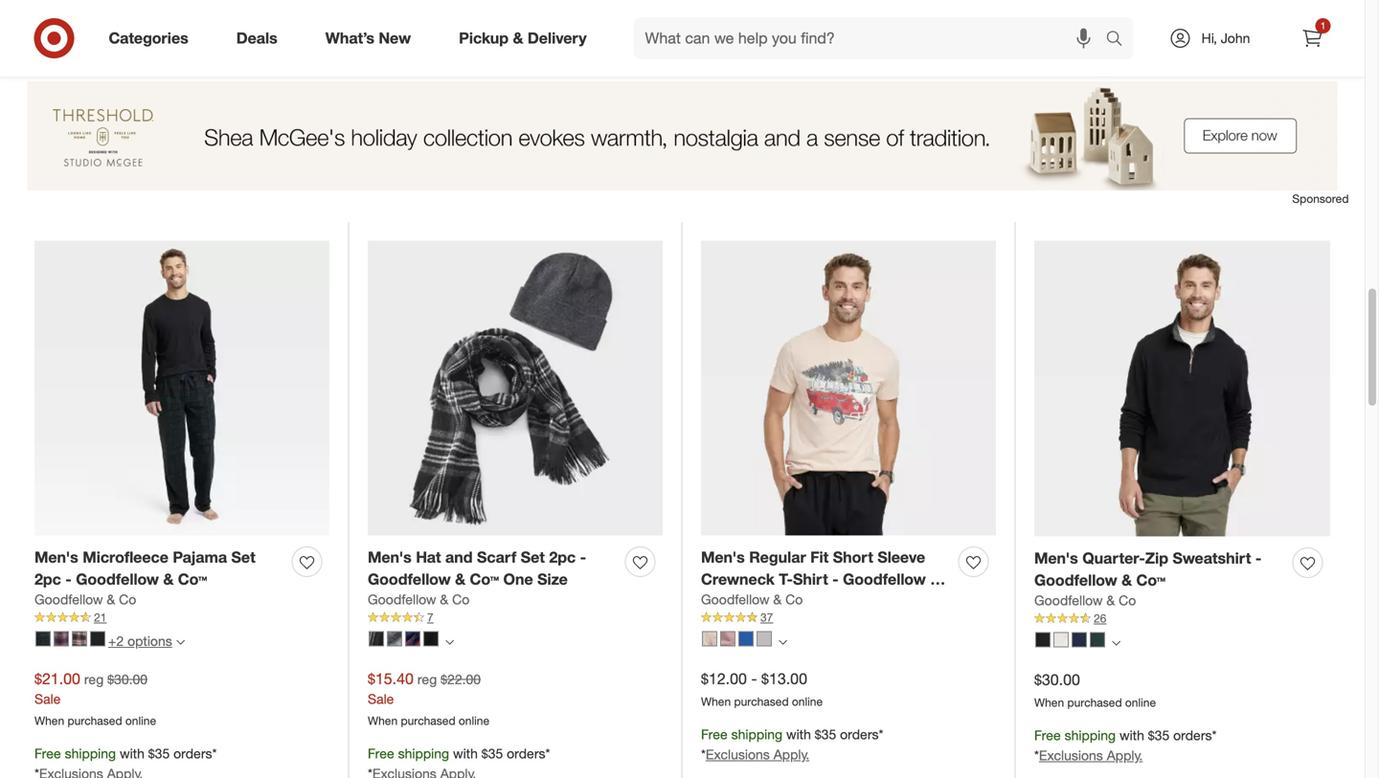 Task type: vqa. For each thing, say whether or not it's contained in the screenshot.
What can we help you find? suggestions appear below search box
yes



Task type: locate. For each thing, give the bounding box(es) containing it.
pickup
[[459, 29, 509, 47]]

2 free shipping with $35 orders* from the left
[[368, 746, 550, 763]]

men's up crewneck
[[701, 548, 745, 567]]

- right shirt
[[833, 570, 839, 589]]

co down men's hat and scarf set 2pc - goodfellow & co™ one size
[[452, 592, 470, 609]]

*
[[701, 747, 706, 763], [1035, 748, 1039, 764]]

free shipping with $35 orders* down the $21.00 reg $30.00 sale when purchased online
[[34, 746, 217, 763]]

goodfellow & co link for hat
[[368, 591, 470, 610]]

0 horizontal spatial free shipping with $35 orders*
[[34, 746, 217, 763]]

0 horizontal spatial all colors image
[[779, 639, 787, 647]]

0 horizontal spatial navy blue image
[[405, 632, 421, 647]]

deals link
[[220, 17, 302, 59]]

$35 down $30.00 when purchased online
[[1148, 728, 1170, 744]]

men's inside men's quarter-zip sweatshirt - goodfellow & co™
[[1035, 549, 1078, 568]]

add
[[43, 35, 65, 49], [377, 35, 398, 49], [710, 35, 732, 49], [1043, 35, 1065, 49]]

co™ down zip
[[1137, 571, 1166, 590]]

all colors + 2 more colors image
[[176, 639, 185, 647]]

all colors element for &
[[445, 636, 454, 647]]

orders* for goodfellow
[[507, 746, 550, 763]]

reg inside the $21.00 reg $30.00 sale when purchased online
[[84, 671, 104, 688]]

$30.00 down cream icon
[[1035, 671, 1081, 690]]

2 reg from the left
[[418, 671, 437, 688]]

microfleece
[[83, 548, 169, 567]]

online down $13.00
[[792, 695, 823, 710]]

0 vertical spatial 2pc
[[549, 548, 576, 567]]

one
[[503, 570, 533, 589]]

co™ down scarf
[[470, 570, 499, 589]]

- inside men's quarter-zip sweatshirt - goodfellow & co™
[[1256, 549, 1262, 568]]

2pc
[[549, 548, 576, 567], [34, 570, 61, 589]]

all colors image
[[779, 639, 787, 647], [1112, 640, 1121, 648]]

free down the $21.00 reg $30.00 sale when purchased online
[[34, 746, 61, 763]]

reg right $21.00
[[84, 671, 104, 688]]

$35 for co™
[[1148, 728, 1170, 744]]

purchased
[[734, 695, 789, 710], [1068, 696, 1122, 711], [68, 714, 122, 729], [401, 714, 456, 729]]

sleeve
[[878, 548, 926, 567]]

cart
[[82, 35, 105, 49], [416, 35, 438, 49], [749, 35, 772, 49], [1083, 35, 1105, 49]]

- right the sweatshirt
[[1256, 549, 1262, 568]]

matte black image
[[90, 632, 105, 647]]

with down $13.00
[[786, 727, 811, 743]]

1 horizontal spatial exclusions apply. button
[[1039, 747, 1143, 766]]

2 add to cart from the left
[[377, 35, 438, 49]]

1 horizontal spatial exclusions
[[1039, 748, 1103, 764]]

when inside the $21.00 reg $30.00 sale when purchased online
[[34, 714, 64, 729]]

sale inside the $21.00 reg $30.00 sale when purchased online
[[34, 691, 61, 708]]

when down $15.40
[[368, 714, 398, 729]]

purchased inside $30.00 when purchased online
[[1068, 696, 1122, 711]]

exclusions for when
[[1039, 748, 1103, 764]]

1 horizontal spatial black image
[[1036, 633, 1051, 648]]

men's quarter-zip sweatshirt - goodfellow & co™ image
[[1035, 241, 1331, 537], [1035, 241, 1331, 537]]

men's left microfleece
[[34, 548, 78, 567]]

add to cart button
[[34, 27, 113, 57], [368, 27, 447, 57], [701, 27, 780, 57], [1035, 27, 1114, 57]]

crewneck
[[701, 570, 775, 589]]

$15.40 reg $22.00 sale when purchased online
[[368, 670, 490, 729]]

categories
[[109, 29, 188, 47]]

exclusions apply. button for purchased
[[1039, 747, 1143, 766]]

men's left quarter-
[[1035, 549, 1078, 568]]

goodfellow inside men's regular fit short sleeve crewneck t-shirt - goodfellow & co™
[[843, 570, 926, 589]]

shipping for men's hat and scarf set 2pc - goodfellow & co™ one size
[[398, 746, 449, 763]]

2 to from the left
[[401, 35, 413, 49]]

goodfellow & co up 21
[[34, 592, 136, 609]]

1 horizontal spatial sale
[[368, 691, 394, 708]]

shipping
[[732, 727, 783, 743], [1065, 728, 1116, 744], [65, 746, 116, 763], [398, 746, 449, 763]]

0 horizontal spatial apply.
[[774, 747, 810, 763]]

1 vertical spatial 2pc
[[34, 570, 61, 589]]

goodfellow & co for microfleece
[[34, 592, 136, 609]]

- up blue image
[[65, 570, 72, 589]]

shirt
[[793, 570, 828, 589]]

hat
[[416, 548, 441, 567]]

men's quarter-zip sweatshirt - goodfellow & co™ link
[[1035, 548, 1286, 592]]

all colors element
[[445, 636, 454, 647], [779, 636, 787, 647], [1112, 637, 1121, 648]]

1 horizontal spatial all colors element
[[779, 636, 787, 647]]

red image right beige icon
[[720, 632, 736, 647]]

26
[[1094, 612, 1107, 626]]

exclusions apply. button for $13.00
[[706, 746, 810, 765]]

add to cart
[[43, 35, 105, 49], [377, 35, 438, 49], [710, 35, 772, 49], [1043, 35, 1105, 49]]

when down $12.00
[[701, 695, 731, 710]]

gray image
[[387, 632, 402, 647]]

reg
[[84, 671, 104, 688], [418, 671, 437, 688]]

1 horizontal spatial set
[[521, 548, 545, 567]]

sale inside $15.40 reg $22.00 sale when purchased online
[[368, 691, 394, 708]]

free
[[701, 727, 728, 743], [1035, 728, 1061, 744], [34, 746, 61, 763], [368, 746, 394, 763]]

reg inside $15.40 reg $22.00 sale when purchased online
[[418, 671, 437, 688]]

men's microfleece pajama set 2pc - goodfellow & co™
[[34, 548, 256, 589]]

apply.
[[774, 747, 810, 763], [1107, 748, 1143, 764]]

shipping for men's microfleece pajama set 2pc - goodfellow & co™
[[65, 746, 116, 763]]

co™ down pajama
[[178, 570, 207, 589]]

sale for $21.00
[[34, 691, 61, 708]]

0 horizontal spatial all colors element
[[445, 636, 454, 647]]

7 link
[[368, 610, 663, 627]]

co™ inside men's hat and scarf set 2pc - goodfellow & co™ one size
[[470, 570, 499, 589]]

* down $12.00
[[701, 747, 706, 763]]

26 link
[[1035, 611, 1331, 628]]

- inside men's hat and scarf set 2pc - goodfellow & co™ one size
[[580, 548, 586, 567]]

free shipping with $35 orders* * exclusions apply. down $12.00 - $13.00 when purchased online
[[701, 727, 884, 763]]

to
[[68, 35, 79, 49], [401, 35, 413, 49], [735, 35, 746, 49], [1068, 35, 1079, 49]]

$22.00
[[441, 671, 481, 688]]

1 horizontal spatial free shipping with $35 orders*
[[368, 746, 550, 763]]

0 horizontal spatial red image
[[423, 632, 439, 647]]

1 set from the left
[[231, 548, 256, 567]]

$35 down $15.40 reg $22.00 sale when purchased online
[[482, 746, 503, 763]]

4 add from the left
[[1043, 35, 1065, 49]]

purchased down $13.00
[[734, 695, 789, 710]]

free for men's hat and scarf set 2pc - goodfellow & co™ one size
[[368, 746, 394, 763]]

0 horizontal spatial exclusions
[[706, 747, 770, 763]]

4 add to cart from the left
[[1043, 35, 1105, 49]]

-
[[580, 548, 586, 567], [1256, 549, 1262, 568], [65, 570, 72, 589], [833, 570, 839, 589], [751, 670, 757, 689]]

1 horizontal spatial free shipping with $35 orders* * exclusions apply.
[[1035, 728, 1217, 764]]

goodfellow & co link up 37 at right
[[701, 591, 803, 610]]

navy blue image
[[405, 632, 421, 647], [1072, 633, 1087, 648]]

$30.00
[[1035, 671, 1081, 690], [107, 671, 148, 688]]

0 horizontal spatial free shipping with $35 orders* * exclusions apply.
[[701, 727, 884, 763]]

with down $30.00 when purchased online
[[1120, 728, 1145, 744]]

when
[[701, 695, 731, 710], [1035, 696, 1065, 711], [34, 714, 64, 729], [368, 714, 398, 729]]

2pc up size
[[549, 548, 576, 567]]

t-
[[779, 570, 793, 589]]

shipping down the $21.00 reg $30.00 sale when purchased online
[[65, 746, 116, 763]]

scarf
[[477, 548, 517, 567]]

with for shirt
[[786, 727, 811, 743]]

free down $12.00
[[701, 727, 728, 743]]

men's hat and scarf set 2pc - goodfellow & co™ one size
[[368, 548, 586, 589]]

search button
[[1097, 17, 1143, 63]]

co™ down crewneck
[[701, 592, 731, 611]]

men's inside men's hat and scarf set 2pc - goodfellow & co™ one size
[[368, 548, 412, 567]]

reg left $22.00
[[418, 671, 437, 688]]

1 free shipping with $35 orders* from the left
[[34, 746, 217, 763]]

free down $15.40 reg $22.00 sale when purchased online
[[368, 746, 394, 763]]

when inside $30.00 when purchased online
[[1035, 696, 1065, 711]]

black image
[[35, 632, 51, 647], [1036, 633, 1051, 648]]

+2
[[108, 633, 124, 650]]

apply. down $12.00 - $13.00 when purchased online
[[774, 747, 810, 763]]

pickup & delivery link
[[443, 17, 611, 59]]

goodfellow down microfleece
[[76, 570, 159, 589]]

co™ inside the men's microfleece pajama set 2pc - goodfellow & co™
[[178, 570, 207, 589]]

goodfellow & co for quarter-
[[1035, 593, 1136, 609]]

online down 26 link
[[1126, 696, 1156, 711]]

2 $30.00 from the left
[[107, 671, 148, 688]]

3 to from the left
[[735, 35, 746, 49]]

size
[[538, 570, 568, 589]]

free shipping with $35 orders* * exclusions apply. down $30.00 when purchased online
[[1035, 728, 1217, 764]]

0 horizontal spatial set
[[231, 548, 256, 567]]

2pc up blue image
[[34, 570, 61, 589]]

goodfellow
[[76, 570, 159, 589], [368, 570, 451, 589], [843, 570, 926, 589], [1035, 571, 1118, 590], [34, 592, 103, 609], [368, 592, 436, 609], [701, 592, 770, 609], [1035, 593, 1103, 609]]

cream image
[[1054, 633, 1069, 648]]

set up one
[[521, 548, 545, 567]]

sale down $21.00
[[34, 691, 61, 708]]

navy blue image right gray image
[[405, 632, 421, 647]]

men's inside the men's microfleece pajama set 2pc - goodfellow & co™
[[34, 548, 78, 567]]

1 reg from the left
[[84, 671, 104, 688]]

black image left blue image
[[35, 632, 51, 647]]

free shipping with $35 orders* * exclusions apply. for purchased
[[1035, 728, 1217, 764]]

advertisement region
[[16, 81, 1349, 191]]

& inside the men's microfleece pajama set 2pc - goodfellow & co™
[[163, 570, 174, 589]]

fit
[[811, 548, 829, 567]]

co for goodfellow
[[452, 592, 470, 609]]

reg for $15.40
[[418, 671, 437, 688]]

goodfellow down hat
[[368, 570, 451, 589]]

1 to from the left
[[68, 35, 79, 49]]

exclusions apply. button
[[706, 746, 810, 765], [1039, 747, 1143, 766]]

goodfellow inside the men's microfleece pajama set 2pc - goodfellow & co™
[[76, 570, 159, 589]]

men's inside men's regular fit short sleeve crewneck t-shirt - goodfellow & co™
[[701, 548, 745, 567]]

to for 2nd 'add to cart' button from the right
[[735, 35, 746, 49]]

goodfellow & co link up 7
[[368, 591, 470, 610]]

2 horizontal spatial all colors element
[[1112, 637, 1121, 648]]

apply. for $13.00
[[774, 747, 810, 763]]

1 horizontal spatial reg
[[418, 671, 437, 688]]

2 sale from the left
[[368, 691, 394, 708]]

co down the men's microfleece pajama set 2pc - goodfellow & co™
[[119, 592, 136, 609]]

2 add from the left
[[377, 35, 398, 49]]

goodfellow & co
[[34, 592, 136, 609], [368, 592, 470, 609], [701, 592, 803, 609], [1035, 593, 1136, 609]]

- right scarf
[[580, 548, 586, 567]]

with down the $21.00 reg $30.00 sale when purchased online
[[120, 746, 145, 763]]

all colors image right dark green icon
[[1112, 640, 1121, 648]]

set
[[231, 548, 256, 567], [521, 548, 545, 567]]

purchased down $21.00
[[68, 714, 122, 729]]

apply. down $30.00 when purchased online
[[1107, 748, 1143, 764]]

purchased down dark green icon
[[1068, 696, 1122, 711]]

purchased inside the $21.00 reg $30.00 sale when purchased online
[[68, 714, 122, 729]]

blue image
[[54, 632, 69, 647]]

all colors element right gray icon on the right bottom of page
[[779, 636, 787, 647]]

goodfellow & co up 26
[[1035, 593, 1136, 609]]

red image left all colors image
[[423, 632, 439, 647]]

$21.00 reg $30.00 sale when purchased online
[[34, 670, 156, 729]]

free down $30.00 when purchased online
[[1035, 728, 1061, 744]]

free shipping with $35 orders*
[[34, 746, 217, 763], [368, 746, 550, 763]]

3 add to cart from the left
[[710, 35, 772, 49]]

* for -
[[701, 747, 706, 763]]

0 horizontal spatial 2pc
[[34, 570, 61, 589]]

all colors image right gray icon on the right bottom of page
[[779, 639, 787, 647]]

men's left hat
[[368, 548, 412, 567]]

1 link
[[1292, 17, 1334, 59]]

1 red image from the left
[[423, 632, 439, 647]]

1 horizontal spatial apply.
[[1107, 748, 1143, 764]]

sponsored
[[1293, 191, 1349, 206]]

co™
[[178, 570, 207, 589], [470, 570, 499, 589], [1137, 571, 1166, 590], [701, 592, 731, 611]]

men's microfleece pajama set 2pc - goodfellow & co™ image
[[34, 241, 330, 536], [34, 241, 330, 536]]

0 horizontal spatial reg
[[84, 671, 104, 688]]

$12.00 - $13.00 when purchased online
[[701, 670, 823, 710]]

orders*
[[840, 727, 884, 743], [1174, 728, 1217, 744], [174, 746, 217, 763], [507, 746, 550, 763]]

0 horizontal spatial $30.00
[[107, 671, 148, 688]]

exclusions down $12.00 - $13.00 when purchased online
[[706, 747, 770, 763]]

when down $21.00
[[34, 714, 64, 729]]

what's
[[325, 29, 375, 47]]

goodfellow & co up 37 at right
[[701, 592, 803, 609]]

men's
[[34, 548, 78, 567], [368, 548, 412, 567], [701, 548, 745, 567], [1035, 549, 1078, 568]]

1 horizontal spatial $30.00
[[1035, 671, 1081, 690]]

1 horizontal spatial navy blue image
[[1072, 633, 1087, 648]]

* down $30.00 when purchased online
[[1035, 748, 1039, 764]]

free shipping with $35 orders* for $15.40
[[368, 746, 550, 763]]

goodfellow & co for regular
[[701, 592, 803, 609]]

black image inside +2 options dropdown button
[[35, 632, 51, 647]]

goodfellow up 21
[[34, 592, 103, 609]]

co
[[119, 592, 136, 609], [452, 592, 470, 609], [786, 592, 803, 609], [1119, 593, 1136, 609]]

exclusions
[[706, 747, 770, 763], [1039, 748, 1103, 764]]

categories link
[[92, 17, 212, 59]]

2 add to cart button from the left
[[368, 27, 447, 57]]

3 add from the left
[[710, 35, 732, 49]]

men's hat and scarf set 2pc - goodfellow & co™ one size image
[[368, 241, 663, 536], [368, 241, 663, 536]]

exclusions apply. button down $30.00 when purchased online
[[1039, 747, 1143, 766]]

set right pajama
[[231, 548, 256, 567]]

0 horizontal spatial exclusions apply. button
[[706, 746, 810, 765]]

exclusions down $30.00 when purchased online
[[1039, 748, 1103, 764]]

sale down $15.40
[[368, 691, 394, 708]]

goodfellow & co link up 21
[[34, 591, 136, 610]]

37 link
[[701, 610, 996, 627]]

cream image
[[72, 632, 87, 647]]

shipping for men's quarter-zip sweatshirt - goodfellow & co™
[[1065, 728, 1116, 744]]

0 horizontal spatial *
[[701, 747, 706, 763]]

online down $22.00
[[459, 714, 490, 729]]

$35 down the $21.00 reg $30.00 sale when purchased online
[[148, 746, 170, 763]]

with
[[786, 727, 811, 743], [1120, 728, 1145, 744], [120, 746, 145, 763], [453, 746, 478, 763]]

2 set from the left
[[521, 548, 545, 567]]

purchased down $22.00
[[401, 714, 456, 729]]

4 to from the left
[[1068, 35, 1079, 49]]

sale
[[34, 691, 61, 708], [368, 691, 394, 708]]

1 horizontal spatial red image
[[720, 632, 736, 647]]

blue image
[[739, 632, 754, 647]]

$30.00 down the +2
[[107, 671, 148, 688]]

1 horizontal spatial *
[[1035, 748, 1039, 764]]

$35 down $12.00 - $13.00 when purchased online
[[815, 727, 837, 743]]

free shipping with $35 orders* * exclusions apply.
[[701, 727, 884, 763], [1035, 728, 1217, 764]]

delivery
[[528, 29, 587, 47]]

1 horizontal spatial all colors image
[[1112, 640, 1121, 648]]

gray image
[[757, 632, 772, 647]]

co™ inside men's quarter-zip sweatshirt - goodfellow & co™
[[1137, 571, 1166, 590]]

sweatshirt
[[1173, 549, 1252, 568]]

co down t-
[[786, 592, 803, 609]]

free shipping with $35 orders* down $15.40 reg $22.00 sale when purchased online
[[368, 746, 550, 763]]

black image left cream icon
[[1036, 633, 1051, 648]]

- inside $12.00 - $13.00 when purchased online
[[751, 670, 757, 689]]

deals
[[236, 29, 278, 47]]

&
[[513, 29, 524, 47], [163, 570, 174, 589], [455, 570, 466, 589], [930, 570, 941, 589], [1122, 571, 1132, 590], [107, 592, 115, 609], [440, 592, 449, 609], [774, 592, 782, 609], [1107, 593, 1115, 609]]

+2 options
[[108, 633, 172, 650]]

goodfellow down quarter-
[[1035, 571, 1118, 590]]

all colors element up $22.00
[[445, 636, 454, 647]]

0 horizontal spatial black image
[[35, 632, 51, 647]]

goodfellow & co up 7
[[368, 592, 470, 609]]

online down +2 options
[[125, 714, 156, 729]]

men's microfleece pajama set 2pc - goodfellow & co™ link
[[34, 547, 285, 591]]

exclusions apply. button down $12.00 - $13.00 when purchased online
[[706, 746, 810, 765]]

all colors image
[[445, 639, 454, 647]]

navy blue image right cream icon
[[1072, 633, 1087, 648]]

1 horizontal spatial 2pc
[[549, 548, 576, 567]]

shipping down $12.00 - $13.00 when purchased online
[[732, 727, 783, 743]]

orders* for co™
[[1174, 728, 1217, 744]]

shipping down $30.00 when purchased online
[[1065, 728, 1116, 744]]

reg for $21.00
[[84, 671, 104, 688]]

goodfellow & co link
[[34, 591, 136, 610], [368, 591, 470, 610], [701, 591, 803, 610], [1035, 592, 1136, 611]]

with down $15.40 reg $22.00 sale when purchased online
[[453, 746, 478, 763]]

dark green image
[[1090, 633, 1106, 648]]

men's regular fit short sleeve crewneck t-shirt - goodfellow & co™
[[701, 548, 941, 611]]

shipping down $15.40 reg $22.00 sale when purchased online
[[398, 746, 449, 763]]

hi,
[[1202, 30, 1218, 46]]

all colors element right dark green icon
[[1112, 637, 1121, 648]]

search
[[1097, 31, 1143, 49]]

$35
[[815, 727, 837, 743], [1148, 728, 1170, 744], [148, 746, 170, 763], [482, 746, 503, 763]]

goodfellow & co link for quarter-
[[1035, 592, 1136, 611]]

0 horizontal spatial sale
[[34, 691, 61, 708]]

when down cream icon
[[1035, 696, 1065, 711]]

men's regular fit short sleeve crewneck t-shirt - goodfellow & co™ image
[[701, 241, 996, 536], [701, 241, 996, 536]]

red image
[[423, 632, 439, 647], [720, 632, 736, 647]]

1 $30.00 from the left
[[1035, 671, 1081, 690]]

- left $13.00
[[751, 670, 757, 689]]

goodfellow down the sleeve
[[843, 570, 926, 589]]

co down men's quarter-zip sweatshirt - goodfellow & co™
[[1119, 593, 1136, 609]]

exclusions for -
[[706, 747, 770, 763]]

online
[[792, 695, 823, 710], [1126, 696, 1156, 711], [125, 714, 156, 729], [459, 714, 490, 729]]

goodfellow & co link up 26
[[1035, 592, 1136, 611]]

1 sale from the left
[[34, 691, 61, 708]]

men's for men's regular fit short sleeve crewneck t-shirt - goodfellow & co™
[[701, 548, 745, 567]]



Task type: describe. For each thing, give the bounding box(es) containing it.
pickup & delivery
[[459, 29, 587, 47]]

what's new link
[[309, 17, 435, 59]]

free for men's microfleece pajama set 2pc - goodfellow & co™
[[34, 746, 61, 763]]

with for co™
[[1120, 728, 1145, 744]]

all colors element for -
[[779, 636, 787, 647]]

free shipping with $35 orders* for $21.00
[[34, 746, 217, 763]]

goodfellow & co for hat
[[368, 592, 470, 609]]

men's regular fit short sleeve crewneck t-shirt - goodfellow & co™ link
[[701, 547, 951, 611]]

purchased inside $12.00 - $13.00 when purchased online
[[734, 695, 789, 710]]

free for men's quarter-zip sweatshirt - goodfellow & co™
[[1035, 728, 1061, 744]]

all colors image for $12.00 - $13.00
[[779, 639, 787, 647]]

co for co™
[[1119, 593, 1136, 609]]

1 add from the left
[[43, 35, 65, 49]]

short
[[833, 548, 874, 567]]

& inside men's quarter-zip sweatshirt - goodfellow & co™
[[1122, 571, 1132, 590]]

co for shirt
[[786, 592, 803, 609]]

sale for $15.40
[[368, 691, 394, 708]]

black image for men's quarter-zip sweatshirt - goodfellow & co™
[[1036, 633, 1051, 648]]

online inside the $21.00 reg $30.00 sale when purchased online
[[125, 714, 156, 729]]

goodfellow inside men's quarter-zip sweatshirt - goodfellow & co™
[[1035, 571, 1118, 590]]

men's quarter-zip sweatshirt - goodfellow & co™
[[1035, 549, 1262, 590]]

- inside the men's microfleece pajama set 2pc - goodfellow & co™
[[65, 570, 72, 589]]

and
[[445, 548, 473, 567]]

co for &
[[119, 592, 136, 609]]

apply. for purchased
[[1107, 748, 1143, 764]]

all colors + 2 more colors element
[[176, 636, 185, 647]]

goodfellow & co link for regular
[[701, 591, 803, 610]]

21
[[94, 611, 107, 625]]

navy blue image for men's quarter-zip sweatshirt - goodfellow & co™
[[1072, 633, 1087, 648]]

$12.00
[[701, 670, 747, 689]]

$21.00
[[34, 670, 80, 689]]

orders* for shirt
[[840, 727, 884, 743]]

1
[[1321, 20, 1326, 32]]

orders* for &
[[174, 746, 217, 763]]

zip
[[1146, 549, 1169, 568]]

black image for men's microfleece pajama set 2pc - goodfellow & co™
[[35, 632, 51, 647]]

co™ inside men's regular fit short sleeve crewneck t-shirt - goodfellow & co™
[[701, 592, 731, 611]]

options
[[127, 633, 172, 650]]

beige image
[[702, 632, 718, 647]]

to for 1st 'add to cart' button from left
[[68, 35, 79, 49]]

$30.00 inside $30.00 when purchased online
[[1035, 671, 1081, 690]]

goodfellow inside men's hat and scarf set 2pc - goodfellow & co™ one size
[[368, 570, 451, 589]]

$15.40
[[368, 670, 414, 689]]

3 cart from the left
[[749, 35, 772, 49]]

men's for men's quarter-zip sweatshirt - goodfellow & co™
[[1035, 549, 1078, 568]]

2pc inside the men's microfleece pajama set 2pc - goodfellow & co™
[[34, 570, 61, 589]]

online inside $12.00 - $13.00 when purchased online
[[792, 695, 823, 710]]

& inside men's regular fit short sleeve crewneck t-shirt - goodfellow & co™
[[930, 570, 941, 589]]

$35 for &
[[148, 746, 170, 763]]

1 add to cart button from the left
[[34, 27, 113, 57]]

with for goodfellow
[[453, 746, 478, 763]]

to for 4th 'add to cart' button from the left
[[1068, 35, 1079, 49]]

men's for men's hat and scarf set 2pc - goodfellow & co™ one size
[[368, 548, 412, 567]]

set inside men's hat and scarf set 2pc - goodfellow & co™ one size
[[521, 548, 545, 567]]

set inside the men's microfleece pajama set 2pc - goodfellow & co™
[[231, 548, 256, 567]]

* for when
[[1035, 748, 1039, 764]]

shipping for men's regular fit short sleeve crewneck t-shirt - goodfellow & co™
[[732, 727, 783, 743]]

navy blue image for men's hat and scarf set 2pc - goodfellow & co™ one size
[[405, 632, 421, 647]]

online inside $15.40 reg $22.00 sale when purchased online
[[459, 714, 490, 729]]

purchased inside $15.40 reg $22.00 sale when purchased online
[[401, 714, 456, 729]]

goodfellow up 26
[[1035, 593, 1103, 609]]

new
[[379, 29, 411, 47]]

hi, john
[[1202, 30, 1251, 46]]

men's for men's microfleece pajama set 2pc - goodfellow & co™
[[34, 548, 78, 567]]

goodfellow & co link for microfleece
[[34, 591, 136, 610]]

what's new
[[325, 29, 411, 47]]

& inside men's hat and scarf set 2pc - goodfellow & co™ one size
[[455, 570, 466, 589]]

$13.00
[[762, 670, 808, 689]]

2 cart from the left
[[416, 35, 438, 49]]

$30.00 inside the $21.00 reg $30.00 sale when purchased online
[[107, 671, 148, 688]]

goodfellow up 7
[[368, 592, 436, 609]]

john
[[1221, 30, 1251, 46]]

What can we help you find? suggestions appear below search field
[[634, 17, 1111, 59]]

7
[[427, 611, 434, 625]]

4 cart from the left
[[1083, 35, 1105, 49]]

when inside $12.00 - $13.00 when purchased online
[[701, 695, 731, 710]]

1 cart from the left
[[82, 35, 105, 49]]

free shipping with $35 orders* * exclusions apply. for $13.00
[[701, 727, 884, 763]]

2pc inside men's hat and scarf set 2pc - goodfellow & co™ one size
[[549, 548, 576, 567]]

regular
[[749, 548, 806, 567]]

$30.00 when purchased online
[[1035, 671, 1156, 711]]

21 link
[[34, 610, 330, 627]]

to for third 'add to cart' button from right
[[401, 35, 413, 49]]

1 add to cart from the left
[[43, 35, 105, 49]]

all colors image for $30.00
[[1112, 640, 1121, 648]]

+2 options button
[[27, 626, 193, 657]]

men's hat and scarf set 2pc - goodfellow & co™ one size link
[[368, 547, 618, 591]]

3 add to cart button from the left
[[701, 27, 780, 57]]

2 red image from the left
[[720, 632, 736, 647]]

with for &
[[120, 746, 145, 763]]

quarter-
[[1083, 549, 1146, 568]]

- inside men's regular fit short sleeve crewneck t-shirt - goodfellow & co™
[[833, 570, 839, 589]]

online inside $30.00 when purchased online
[[1126, 696, 1156, 711]]

pajama
[[173, 548, 227, 567]]

4 add to cart button from the left
[[1035, 27, 1114, 57]]

dark gray image
[[369, 632, 384, 647]]

free for men's regular fit short sleeve crewneck t-shirt - goodfellow & co™
[[701, 727, 728, 743]]

$35 for shirt
[[815, 727, 837, 743]]

$35 for goodfellow
[[482, 746, 503, 763]]

when inside $15.40 reg $22.00 sale when purchased online
[[368, 714, 398, 729]]

goodfellow down crewneck
[[701, 592, 770, 609]]

37
[[761, 611, 773, 625]]



